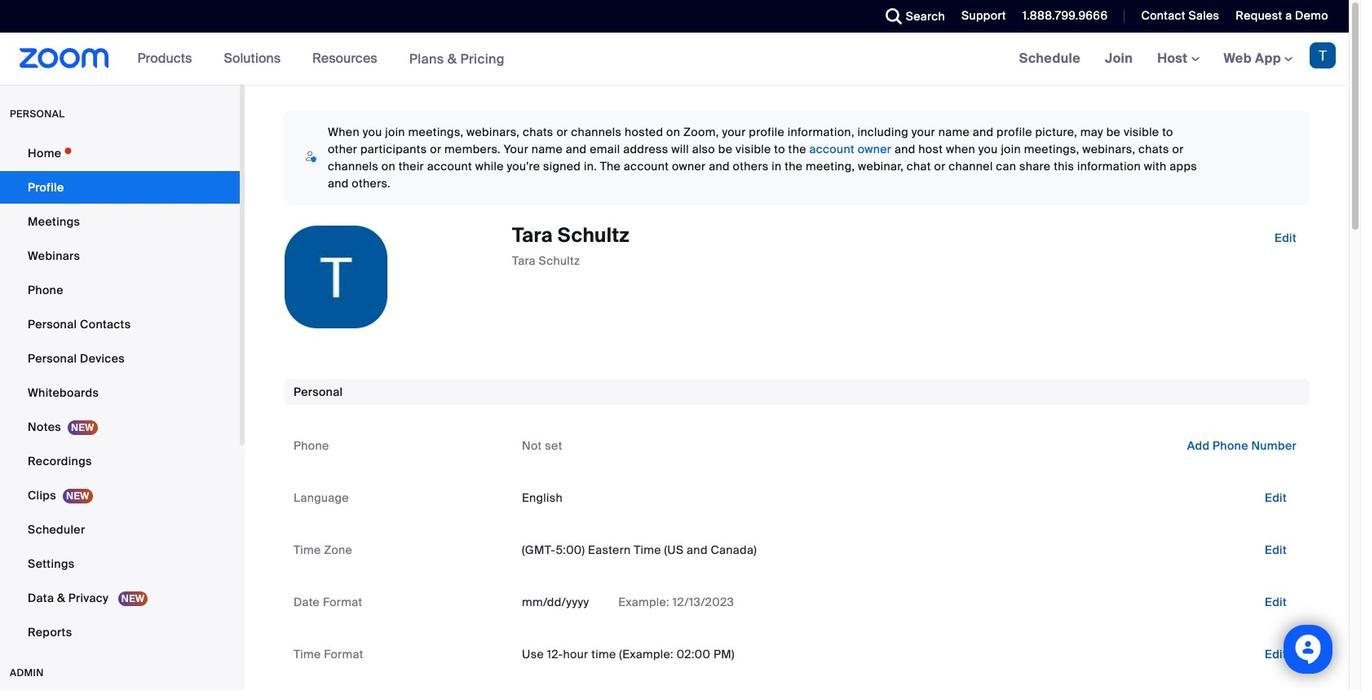 Task type: describe. For each thing, give the bounding box(es) containing it.
on inside and host when you join meetings, webinars, chats or channels on their account while you're signed in. the account owner and others in the meeting, webinar, chat or channel can share this information with apps and others.
[[381, 159, 396, 174]]

the inside and host when you join meetings, webinars, chats or channels on their account while you're signed in. the account owner and others in the meeting, webinar, chat or channel can share this information with apps and others.
[[785, 159, 803, 174]]

example: 12/13/2023
[[615, 595, 734, 610]]

request a demo
[[1236, 8, 1329, 23]]

not set
[[522, 439, 562, 453]]

personal contacts link
[[0, 308, 240, 341]]

add phone number
[[1187, 439, 1297, 453]]

meetings
[[28, 214, 80, 229]]

pm)
[[714, 648, 735, 662]]

whiteboards
[[28, 386, 99, 400]]

when
[[946, 142, 975, 157]]

participants
[[360, 142, 427, 157]]

chats inside when you join meetings, webinars, chats or channels hosted on zoom, your profile information, including your name and profile picture, may be visible to other participants or members. your name and email address will also be visible to the
[[523, 125, 553, 139]]

others.
[[352, 176, 391, 191]]

resources
[[312, 50, 377, 67]]

5:00)
[[556, 543, 585, 558]]

including
[[858, 125, 908, 139]]

meetings link
[[0, 206, 240, 238]]

(example:
[[619, 648, 674, 662]]

schedule link
[[1007, 33, 1093, 85]]

information,
[[788, 125, 855, 139]]

& for privacy
[[57, 591, 65, 606]]

(gmt-5:00) eastern time (us and canada)
[[522, 543, 757, 558]]

meetings navigation
[[1007, 33, 1349, 86]]

chats inside and host when you join meetings, webinars, chats or channels on their account while you're signed in. the account owner and others in the meeting, webinar, chat or channel can share this information with apps and others.
[[1139, 142, 1169, 157]]

picture,
[[1035, 125, 1077, 139]]

admin
[[10, 667, 44, 680]]

settings
[[28, 557, 75, 572]]

web app
[[1224, 50, 1281, 67]]

and right (us
[[687, 543, 708, 558]]

2 tara from the top
[[512, 254, 536, 269]]

0 horizontal spatial be
[[718, 142, 733, 157]]

or up "apps"
[[1172, 142, 1184, 157]]

& for pricing
[[447, 50, 457, 67]]

2 vertical spatial personal
[[294, 385, 343, 400]]

scheduler
[[28, 523, 85, 537]]

support
[[962, 8, 1006, 23]]

zoom,
[[683, 125, 719, 139]]

edit for english
[[1265, 491, 1287, 506]]

channels inside and host when you join meetings, webinars, chats or channels on their account while you're signed in. the account owner and others in the meeting, webinar, chat or channel can share this information with apps and others.
[[328, 159, 378, 174]]

and up the when
[[973, 125, 994, 139]]

02:00
[[677, 648, 710, 662]]

edit for use 12-hour time (example: 02:00 pm)
[[1265, 648, 1287, 662]]

whiteboards link
[[0, 377, 240, 409]]

1 profile from the left
[[749, 125, 785, 139]]

time for use 12-hour time (example: 02:00 pm)
[[294, 648, 321, 662]]

clips
[[28, 489, 56, 503]]

webinars
[[28, 249, 80, 263]]

scheduler link
[[0, 514, 240, 546]]

0 vertical spatial be
[[1106, 125, 1121, 139]]

hour
[[563, 648, 588, 662]]

0 horizontal spatial account
[[427, 159, 472, 174]]

search button
[[873, 0, 949, 33]]

plans
[[409, 50, 444, 67]]

your
[[504, 142, 529, 157]]

email
[[590, 142, 620, 157]]

meetings, inside and host when you join meetings, webinars, chats or channels on their account while you're signed in. the account owner and others in the meeting, webinar, chat or channel can share this information with apps and others.
[[1024, 142, 1079, 157]]

use
[[522, 648, 544, 662]]

example:
[[618, 595, 670, 610]]

time zone
[[294, 543, 352, 558]]

channels inside when you join meetings, webinars, chats or channels hosted on zoom, your profile information, including your name and profile picture, may be visible to other participants or members. your name and email address will also be visible to the
[[571, 125, 622, 139]]

contacts
[[80, 317, 131, 332]]

2 horizontal spatial account
[[809, 142, 855, 157]]

english
[[522, 491, 563, 506]]

you inside when you join meetings, webinars, chats or channels hosted on zoom, your profile information, including your name and profile picture, may be visible to other participants or members. your name and email address will also be visible to the
[[363, 125, 382, 139]]

web
[[1224, 50, 1252, 67]]

set
[[545, 439, 562, 453]]

personal devices link
[[0, 343, 240, 375]]

devices
[[80, 352, 125, 366]]

recordings
[[28, 454, 92, 469]]

edit button for use 12-hour time (example: 02:00 pm)
[[1252, 642, 1300, 668]]

banner containing products
[[0, 33, 1349, 86]]

1 horizontal spatial phone
[[294, 439, 329, 453]]

their
[[399, 159, 424, 174]]

clips link
[[0, 480, 240, 512]]

plans & pricing
[[409, 50, 505, 67]]

apps
[[1170, 159, 1197, 174]]

web app button
[[1224, 50, 1293, 67]]

eastern
[[588, 543, 631, 558]]

date format
[[294, 595, 362, 610]]

join
[[1105, 50, 1133, 67]]

or up signed
[[557, 125, 568, 139]]

search
[[906, 9, 945, 24]]

host
[[919, 142, 943, 157]]

contact
[[1141, 8, 1186, 23]]

0 horizontal spatial name
[[532, 142, 563, 157]]

0 vertical spatial to
[[1162, 125, 1173, 139]]

pricing
[[460, 50, 505, 67]]

1 your from the left
[[722, 125, 746, 139]]

personal menu menu
[[0, 137, 240, 651]]

meetings, inside when you join meetings, webinars, chats or channels hosted on zoom, your profile information, including your name and profile picture, may be visible to other participants or members. your name and email address will also be visible to the
[[408, 125, 464, 139]]

zone
[[324, 543, 352, 558]]

when you join meetings, webinars, chats or channels hosted on zoom, your profile information, including your name and profile picture, may be visible to other participants or members. your name and email address will also be visible to the
[[328, 125, 1173, 157]]

1 horizontal spatial account
[[624, 159, 669, 174]]

also
[[692, 142, 715, 157]]

information
[[1077, 159, 1141, 174]]

sales
[[1189, 8, 1220, 23]]

time left (us
[[634, 543, 661, 558]]

the inside when you join meetings, webinars, chats or channels hosted on zoom, your profile information, including your name and profile picture, may be visible to other participants or members. your name and email address will also be visible to the
[[788, 142, 806, 157]]

schedule
[[1019, 50, 1081, 67]]

time for (gmt-5:00) eastern time (us and canada)
[[294, 543, 321, 558]]

reports link
[[0, 617, 240, 649]]

personal devices
[[28, 352, 125, 366]]

0 vertical spatial visible
[[1124, 125, 1159, 139]]

home link
[[0, 137, 240, 170]]

phone link
[[0, 274, 240, 307]]

chat
[[907, 159, 931, 174]]

owner inside and host when you join meetings, webinars, chats or channels on their account while you're signed in. the account owner and others in the meeting, webinar, chat or channel can share this information with apps and others.
[[672, 159, 706, 174]]

not
[[522, 439, 542, 453]]

number
[[1251, 439, 1297, 453]]

notes
[[28, 420, 61, 435]]

personal
[[10, 108, 65, 121]]

solutions
[[224, 50, 281, 67]]

join link
[[1093, 33, 1145, 85]]

format for date format
[[323, 595, 362, 610]]



Task type: vqa. For each thing, say whether or not it's contained in the screenshot.
Click To Star The Whiteboard Copy Of Greg Robinson 11/17/2023, 11:33:24 Am Icon at the left bottom
no



Task type: locate. For each thing, give the bounding box(es) containing it.
0 vertical spatial name
[[938, 125, 970, 139]]

&
[[447, 50, 457, 67], [57, 591, 65, 606]]

format right date
[[323, 595, 362, 610]]

1 tara from the top
[[512, 223, 553, 248]]

0 vertical spatial on
[[666, 125, 680, 139]]

and left others.
[[328, 176, 349, 191]]

(us
[[664, 543, 684, 558]]

0 vertical spatial webinars,
[[467, 125, 520, 139]]

time down date
[[294, 648, 321, 662]]

join inside when you join meetings, webinars, chats or channels hosted on zoom, your profile information, including your name and profile picture, may be visible to other participants or members. your name and email address will also be visible to the
[[385, 125, 405, 139]]

1 vertical spatial webinars,
[[1082, 142, 1136, 157]]

channels up email
[[571, 125, 622, 139]]

0 horizontal spatial meetings,
[[408, 125, 464, 139]]

& right plans
[[447, 50, 457, 67]]

1 vertical spatial owner
[[672, 159, 706, 174]]

webinars link
[[0, 240, 240, 272]]

name
[[938, 125, 970, 139], [532, 142, 563, 157]]

recordings link
[[0, 445, 240, 478]]

1 horizontal spatial name
[[938, 125, 970, 139]]

profile
[[28, 180, 64, 195]]

format down date format
[[324, 648, 364, 662]]

or
[[557, 125, 568, 139], [430, 142, 442, 157], [1172, 142, 1184, 157], [934, 159, 946, 174]]

owner down will
[[672, 159, 706, 174]]

canada)
[[711, 543, 757, 558]]

share
[[1019, 159, 1051, 174]]

1 horizontal spatial &
[[447, 50, 457, 67]]

0 horizontal spatial join
[[385, 125, 405, 139]]

profile up and host when you join meetings, webinars, chats or channels on their account while you're signed in. the account owner and others in the meeting, webinar, chat or channel can share this information with apps and others.
[[749, 125, 785, 139]]

the down information,
[[788, 142, 806, 157]]

account up "meeting,"
[[809, 142, 855, 157]]

edit button for (gmt-5:00) eastern time (us and canada)
[[1252, 537, 1300, 564]]

profile link
[[0, 171, 240, 204]]

add
[[1187, 439, 1210, 453]]

while
[[475, 159, 504, 174]]

you're
[[507, 159, 540, 174]]

solutions button
[[224, 33, 288, 85]]

you up participants
[[363, 125, 382, 139]]

1 vertical spatial name
[[532, 142, 563, 157]]

signed
[[543, 159, 581, 174]]

join up participants
[[385, 125, 405, 139]]

1 horizontal spatial join
[[1001, 142, 1021, 157]]

0 vertical spatial &
[[447, 50, 457, 67]]

host
[[1157, 50, 1191, 67]]

your right zoom,
[[722, 125, 746, 139]]

1 vertical spatial channels
[[328, 159, 378, 174]]

0 vertical spatial owner
[[858, 142, 892, 157]]

the right in
[[785, 159, 803, 174]]

tara
[[512, 223, 553, 248], [512, 254, 536, 269]]

banner
[[0, 33, 1349, 86]]

settings link
[[0, 548, 240, 581]]

0 horizontal spatial to
[[774, 142, 785, 157]]

chats up your
[[523, 125, 553, 139]]

tara schultz tara schultz
[[512, 223, 629, 269]]

others
[[733, 159, 769, 174]]

1 horizontal spatial webinars,
[[1082, 142, 1136, 157]]

personal
[[28, 317, 77, 332], [28, 352, 77, 366], [294, 385, 343, 400]]

join up can
[[1001, 142, 1021, 157]]

owner
[[858, 142, 892, 157], [672, 159, 706, 174]]

contact sales link
[[1129, 0, 1224, 33], [1141, 8, 1220, 23]]

phone inside "link"
[[28, 283, 63, 298]]

0 horizontal spatial on
[[381, 159, 396, 174]]

on
[[666, 125, 680, 139], [381, 159, 396, 174]]

1 vertical spatial join
[[1001, 142, 1021, 157]]

can
[[996, 159, 1016, 174]]

phone up language
[[294, 439, 329, 453]]

edit button for english
[[1252, 485, 1300, 511]]

edit button
[[1262, 225, 1310, 251], [1252, 485, 1300, 511], [1252, 537, 1300, 564], [1252, 590, 1300, 616], [1252, 642, 1300, 668]]

mm/dd/yyyy
[[522, 595, 589, 610]]

phone down webinars
[[28, 283, 63, 298]]

owner up webinar,
[[858, 142, 892, 157]]

0 vertical spatial chats
[[523, 125, 553, 139]]

hosted
[[625, 125, 663, 139]]

will
[[671, 142, 689, 157]]

1 vertical spatial format
[[324, 648, 364, 662]]

account down members.
[[427, 159, 472, 174]]

1 vertical spatial to
[[774, 142, 785, 157]]

on up will
[[666, 125, 680, 139]]

personal for personal contacts
[[28, 317, 77, 332]]

product information navigation
[[125, 33, 517, 86]]

1 vertical spatial on
[[381, 159, 396, 174]]

0 vertical spatial format
[[323, 595, 362, 610]]

and host when you join meetings, webinars, chats or channels on their account while you're signed in. the account owner and others in the meeting, webinar, chat or channel can share this information with apps and others.
[[328, 142, 1197, 191]]

1 horizontal spatial to
[[1162, 125, 1173, 139]]

edit for (gmt-5:00) eastern time (us and canada)
[[1265, 543, 1287, 558]]

app
[[1255, 50, 1281, 67]]

on down participants
[[381, 159, 396, 174]]

0 horizontal spatial chats
[[523, 125, 553, 139]]

meetings, down picture,
[[1024, 142, 1079, 157]]

1.888.799.9666
[[1023, 8, 1108, 23]]

with
[[1144, 159, 1167, 174]]

personal for personal devices
[[28, 352, 77, 366]]

0 vertical spatial personal
[[28, 317, 77, 332]]

and down also
[[709, 159, 730, 174]]

demo
[[1295, 8, 1329, 23]]

1 vertical spatial meetings,
[[1024, 142, 1079, 157]]

meetings, up members.
[[408, 125, 464, 139]]

data & privacy
[[28, 591, 112, 606]]

address
[[623, 142, 668, 157]]

or left members.
[[430, 142, 442, 157]]

0 horizontal spatial profile
[[749, 125, 785, 139]]

time
[[591, 648, 616, 662]]

you up channel
[[978, 142, 998, 157]]

edit
[[1275, 231, 1297, 245], [1265, 491, 1287, 506], [1265, 543, 1287, 558], [1265, 595, 1287, 610], [1265, 648, 1287, 662]]

0 horizontal spatial visible
[[736, 142, 771, 157]]

this
[[1054, 159, 1074, 174]]

1 vertical spatial chats
[[1139, 142, 1169, 157]]

reports
[[28, 626, 72, 640]]

1 vertical spatial you
[[978, 142, 998, 157]]

webinars, up information
[[1082, 142, 1136, 157]]

or down host
[[934, 159, 946, 174]]

1 horizontal spatial be
[[1106, 125, 1121, 139]]

channels down other
[[328, 159, 378, 174]]

1 horizontal spatial chats
[[1139, 142, 1169, 157]]

0 horizontal spatial phone
[[28, 283, 63, 298]]

resources button
[[312, 33, 385, 85]]

webinar,
[[858, 159, 904, 174]]

and up in.
[[566, 142, 587, 157]]

2 horizontal spatial phone
[[1213, 439, 1248, 453]]

user photo image
[[285, 226, 387, 329]]

account down "address"
[[624, 159, 669, 174]]

1 vertical spatial the
[[785, 159, 803, 174]]

1 vertical spatial visible
[[736, 142, 771, 157]]

personal inside "link"
[[28, 317, 77, 332]]

plans & pricing link
[[409, 50, 505, 67], [409, 50, 505, 67]]

0 vertical spatial the
[[788, 142, 806, 157]]

personal contacts
[[28, 317, 131, 332]]

0 horizontal spatial channels
[[328, 159, 378, 174]]

date
[[294, 595, 320, 610]]

& right data at the left bottom of page
[[57, 591, 65, 606]]

be right may
[[1106, 125, 1121, 139]]

1.888.799.9666 button
[[1010, 0, 1112, 33], [1023, 8, 1108, 23]]

1 vertical spatial tara
[[512, 254, 536, 269]]

host button
[[1157, 50, 1199, 67]]

1 vertical spatial personal
[[28, 352, 77, 366]]

time format
[[294, 648, 364, 662]]

0 vertical spatial meetings,
[[408, 125, 464, 139]]

join inside and host when you join meetings, webinars, chats or channels on their account while you're signed in. the account owner and others in the meeting, webinar, chat or channel can share this information with apps and others.
[[1001, 142, 1021, 157]]

visible up with
[[1124, 125, 1159, 139]]

notes link
[[0, 411, 240, 444]]

be
[[1106, 125, 1121, 139], [718, 142, 733, 157]]

edit user photo image
[[323, 270, 349, 285]]

data
[[28, 591, 54, 606]]

visible up others
[[736, 142, 771, 157]]

on inside when you join meetings, webinars, chats or channels hosted on zoom, your profile information, including your name and profile picture, may be visible to other participants or members. your name and email address will also be visible to the
[[666, 125, 680, 139]]

0 vertical spatial tara
[[512, 223, 553, 248]]

1 horizontal spatial owner
[[858, 142, 892, 157]]

1 vertical spatial be
[[718, 142, 733, 157]]

phone right the add
[[1213, 439, 1248, 453]]

1 vertical spatial &
[[57, 591, 65, 606]]

& inside the personal menu menu
[[57, 591, 65, 606]]

zoom logo image
[[20, 48, 109, 69]]

a
[[1285, 8, 1292, 23]]

products
[[138, 50, 192, 67]]

contact sales
[[1141, 8, 1220, 23]]

0 vertical spatial channels
[[571, 125, 622, 139]]

chats
[[523, 125, 553, 139], [1139, 142, 1169, 157]]

2 profile from the left
[[997, 125, 1032, 139]]

support link
[[949, 0, 1010, 33], [962, 8, 1006, 23]]

1 horizontal spatial you
[[978, 142, 998, 157]]

and up chat
[[895, 142, 916, 157]]

data & privacy link
[[0, 582, 240, 615]]

1 horizontal spatial channels
[[571, 125, 622, 139]]

webinars, inside when you join meetings, webinars, chats or channels hosted on zoom, your profile information, including your name and profile picture, may be visible to other participants or members. your name and email address will also be visible to the
[[467, 125, 520, 139]]

when
[[328, 125, 360, 139]]

chats up with
[[1139, 142, 1169, 157]]

12/13/2023
[[673, 595, 734, 610]]

in
[[772, 159, 782, 174]]

webinars, up members.
[[467, 125, 520, 139]]

use 12-hour time (example: 02:00 pm)
[[522, 648, 735, 662]]

0 horizontal spatial owner
[[672, 159, 706, 174]]

1 horizontal spatial meetings,
[[1024, 142, 1079, 157]]

to up with
[[1162, 125, 1173, 139]]

2 your from the left
[[912, 125, 935, 139]]

the
[[788, 142, 806, 157], [785, 159, 803, 174]]

to up in
[[774, 142, 785, 157]]

1 horizontal spatial on
[[666, 125, 680, 139]]

1 horizontal spatial your
[[912, 125, 935, 139]]

profile picture image
[[1310, 42, 1336, 69]]

0 horizontal spatial your
[[722, 125, 746, 139]]

0 vertical spatial schultz
[[558, 223, 629, 248]]

webinars, inside and host when you join meetings, webinars, chats or channels on their account while you're signed in. the account owner and others in the meeting, webinar, chat or channel can share this information with apps and others.
[[1082, 142, 1136, 157]]

1 horizontal spatial profile
[[997, 125, 1032, 139]]

0 horizontal spatial &
[[57, 591, 65, 606]]

format
[[323, 595, 362, 610], [324, 648, 364, 662]]

1 horizontal spatial visible
[[1124, 125, 1159, 139]]

your up host
[[912, 125, 935, 139]]

account
[[809, 142, 855, 157], [427, 159, 472, 174], [624, 159, 669, 174]]

name up the when
[[938, 125, 970, 139]]

profile up can
[[997, 125, 1032, 139]]

time left zone
[[294, 543, 321, 558]]

channels
[[571, 125, 622, 139], [328, 159, 378, 174]]

0 horizontal spatial webinars,
[[467, 125, 520, 139]]

the
[[600, 159, 621, 174]]

0 horizontal spatial you
[[363, 125, 382, 139]]

0 vertical spatial join
[[385, 125, 405, 139]]

channel
[[949, 159, 993, 174]]

& inside product information navigation
[[447, 50, 457, 67]]

1 vertical spatial schultz
[[539, 254, 580, 269]]

format for time format
[[324, 648, 364, 662]]

phone inside "button"
[[1213, 439, 1248, 453]]

you inside and host when you join meetings, webinars, chats or channels on their account while you're signed in. the account owner and others in the meeting, webinar, chat or channel can share this information with apps and others.
[[978, 142, 998, 157]]

in.
[[584, 159, 597, 174]]

be right also
[[718, 142, 733, 157]]

name up signed
[[532, 142, 563, 157]]

meetings,
[[408, 125, 464, 139], [1024, 142, 1079, 157]]

to
[[1162, 125, 1173, 139], [774, 142, 785, 157]]

0 vertical spatial you
[[363, 125, 382, 139]]



